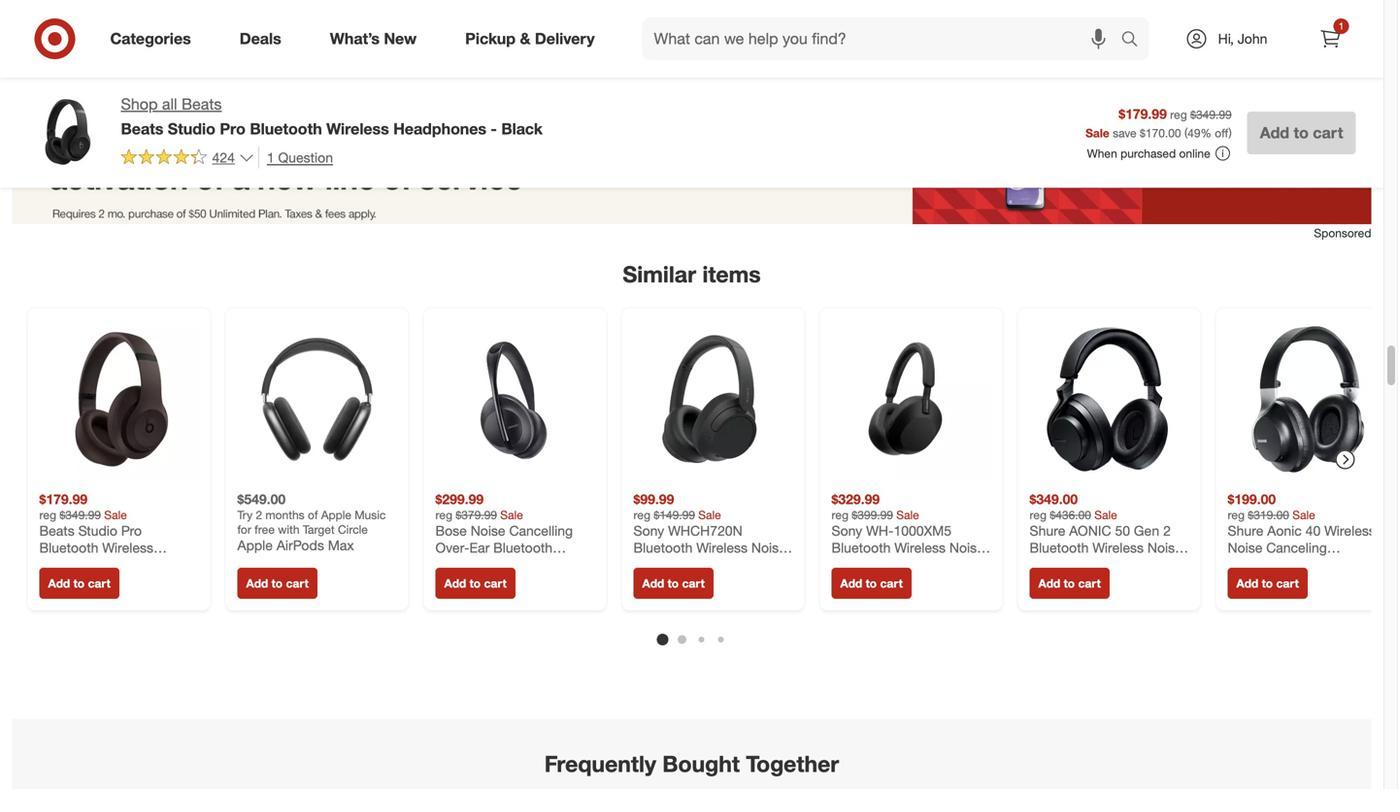 Task type: locate. For each thing, give the bounding box(es) containing it.
add to cart button down $379.99
[[435, 568, 515, 599]]

add down $399.99
[[840, 576, 862, 591]]

pickup
[[465, 29, 516, 48]]

add to cart button down $399.99
[[832, 568, 912, 599]]

$349.99
[[1190, 107, 1232, 122], [60, 508, 101, 522]]

424 link
[[121, 146, 254, 170]]

add to cart down $179.99 reg $349.99 sale
[[48, 576, 111, 591]]

bluetooth up 1 question link
[[250, 119, 322, 138]]

pickup & delivery link
[[449, 17, 619, 60]]

1 horizontal spatial 1
[[1339, 20, 1344, 32]]

region containing similar items
[[12, 111, 1398, 789]]

cart for $549.00
[[286, 576, 309, 591]]

cancelling
[[1030, 556, 1093, 573]]

$349.99 inside $179.99 reg $349.99 sale save $ 170.00 ( 49 % off )
[[1190, 107, 1232, 122]]

0 horizontal spatial noise
[[1148, 539, 1182, 556]]

noise inside $349.00 reg $436.00 sale shure aonic 50 gen 2 bluetooth wireless noise cancelling headphones
[[1148, 539, 1182, 556]]

1 vertical spatial apple
[[237, 537, 273, 554]]

noise
[[1148, 539, 1182, 556], [1228, 539, 1263, 556]]

add down $379.99
[[444, 576, 466, 591]]

2 shure from the left
[[1228, 522, 1264, 539]]

2 right gen
[[1163, 522, 1171, 539]]

pro
[[220, 119, 246, 138]]

reg inside $199.00 reg $319.00 sale shure aonic 40 wireless noise canceling headphones (black)
[[1228, 508, 1245, 522]]

0 vertical spatial beats
[[182, 95, 222, 114]]

wireless inside 'shop all beats beats studio pro bluetooth wireless headphones - black'
[[326, 119, 389, 138]]

add to cart button down $179.99 reg $349.99 sale
[[39, 568, 119, 599]]

1 vertical spatial $179.99
[[39, 491, 88, 508]]

wireless for bluetooth
[[326, 119, 389, 138]]

$399.99
[[852, 508, 893, 522]]

shure inside $349.00 reg $436.00 sale shure aonic 50 gen 2 bluetooth wireless noise cancelling headphones
[[1030, 522, 1065, 539]]

cart down $149.99
[[682, 576, 705, 591]]

wireless for 40
[[1324, 522, 1376, 539]]

to for $329.99
[[866, 576, 877, 591]]

beats
[[182, 95, 222, 114], [121, 119, 163, 138]]

$319.00
[[1248, 508, 1289, 522]]

add to cart button for $329.99
[[832, 568, 912, 599]]

reg for $299.99 reg $379.99 sale
[[435, 508, 452, 522]]

add down $319.00
[[1236, 576, 1259, 591]]

1 link
[[1309, 17, 1352, 60]]

$329.99
[[832, 491, 880, 508]]

0 horizontal spatial $349.99
[[60, 508, 101, 522]]

to right the )
[[1294, 123, 1309, 142]]

sale for $329.99 reg $399.99 sale
[[896, 508, 919, 522]]

add down $149.99
[[642, 576, 664, 591]]

bluetooth
[[250, 119, 322, 138], [1030, 539, 1089, 556]]

1 horizontal spatial beats
[[182, 95, 222, 114]]

headphones inside $349.00 reg $436.00 sale shure aonic 50 gen 2 bluetooth wireless noise cancelling headphones
[[1097, 556, 1175, 573]]

1 horizontal spatial wireless
[[1093, 539, 1144, 556]]

shure inside $199.00 reg $319.00 sale shure aonic 40 wireless noise canceling headphones (black)
[[1228, 522, 1264, 539]]

to down 'canceling'
[[1262, 576, 1273, 591]]

2 inside $349.00 reg $436.00 sale shure aonic 50 gen 2 bluetooth wireless noise cancelling headphones
[[1163, 522, 1171, 539]]

reg inside $179.99 reg $349.99 sale
[[39, 508, 56, 522]]

cart for $199.00
[[1276, 576, 1299, 591]]

0 vertical spatial bluetooth
[[250, 119, 322, 138]]

music
[[355, 508, 386, 522]]

add to cart button for $199.00
[[1228, 568, 1308, 599]]

1 horizontal spatial noise
[[1228, 539, 1263, 556]]

1 horizontal spatial bluetooth
[[1030, 539, 1089, 556]]

add for $349.00
[[1038, 576, 1060, 591]]

noise right 50
[[1148, 539, 1182, 556]]

sale inside $179.99 reg $349.99 sale save $ 170.00 ( 49 % off )
[[1086, 126, 1109, 140]]

to for $99.99
[[668, 576, 679, 591]]

to down $179.99 reg $349.99 sale
[[73, 576, 85, 591]]

sale inside $179.99 reg $349.99 sale
[[104, 508, 127, 522]]

add to cart down 'canceling'
[[1236, 576, 1299, 591]]

to down $149.99
[[668, 576, 679, 591]]

add to cart button down airpods
[[237, 568, 317, 599]]

reg inside $299.99 reg $379.99 sale
[[435, 508, 452, 522]]

apple
[[321, 508, 351, 522], [237, 537, 273, 554]]

target
[[303, 522, 335, 537]]

to down the cancelling
[[1064, 576, 1075, 591]]

1 vertical spatial bluetooth
[[1030, 539, 1089, 556]]

$349.00 reg $436.00 sale shure aonic 50 gen 2 bluetooth wireless noise cancelling headphones
[[1030, 491, 1182, 573]]

0 horizontal spatial 2
[[256, 508, 262, 522]]

$179.99 inside $179.99 reg $349.99 sale save $ 170.00 ( 49 % off )
[[1119, 105, 1167, 122]]

0 horizontal spatial bluetooth
[[250, 119, 322, 138]]

$349.99 inside $179.99 reg $349.99 sale
[[60, 508, 101, 522]]

what's
[[330, 29, 380, 48]]

2 horizontal spatial wireless
[[1324, 522, 1376, 539]]

1 for 1
[[1339, 20, 1344, 32]]

similar items
[[623, 261, 761, 288]]

2 inside '$549.00 try 2 months of apple music for free with target circle apple airpods max'
[[256, 508, 262, 522]]

add to cart down $149.99
[[642, 576, 705, 591]]

0 vertical spatial $349.99
[[1190, 107, 1232, 122]]

424
[[212, 149, 235, 166]]

apple right of
[[321, 508, 351, 522]]

cart down $179.99 reg $349.99 sale
[[88, 576, 111, 591]]

cart down $399.99
[[880, 576, 903, 591]]

reg inside $179.99 reg $349.99 sale save $ 170.00 ( 49 % off )
[[1170, 107, 1187, 122]]

shure
[[1030, 522, 1065, 539], [1228, 522, 1264, 539]]

add to cart button down 'canceling'
[[1228, 568, 1308, 599]]

for
[[237, 522, 251, 537]]

2 right try
[[256, 508, 262, 522]]

1 left question at the top left of the page
[[267, 149, 274, 166]]

sale inside $199.00 reg $319.00 sale shure aonic 40 wireless noise canceling headphones (black)
[[1293, 508, 1315, 522]]

1 inside the 1 link
[[1339, 20, 1344, 32]]

add to cart button for $299.99
[[435, 568, 515, 599]]

when purchased online
[[1087, 146, 1210, 161]]

49
[[1188, 126, 1201, 140]]

cart down $379.99
[[484, 576, 507, 591]]

1 horizontal spatial headphones
[[1097, 556, 1175, 573]]

$379.99
[[456, 508, 497, 522]]

add to cart button for $349.00
[[1030, 568, 1110, 599]]

shure for shure aonic 40 wireless noise canceling headphones (black)
[[1228, 522, 1264, 539]]

sale
[[1086, 126, 1109, 140], [104, 508, 127, 522], [500, 508, 523, 522], [698, 508, 721, 522], [896, 508, 919, 522], [1095, 508, 1117, 522], [1293, 508, 1315, 522]]

0 vertical spatial $179.99
[[1119, 105, 1167, 122]]

cart
[[1313, 123, 1343, 142], [88, 576, 111, 591], [286, 576, 309, 591], [484, 576, 507, 591], [682, 576, 705, 591], [880, 576, 903, 591], [1078, 576, 1101, 591], [1276, 576, 1299, 591]]

add down free
[[246, 576, 268, 591]]

sale for $199.00 reg $319.00 sale shure aonic 40 wireless noise canceling headphones (black)
[[1293, 508, 1315, 522]]

reg for $349.00 reg $436.00 sale shure aonic 50 gen 2 bluetooth wireless noise cancelling headphones
[[1030, 508, 1047, 522]]

1 horizontal spatial shure
[[1228, 522, 1264, 539]]

$549.00
[[237, 491, 286, 508]]

add to cart down the cancelling
[[1038, 576, 1101, 591]]

headphones down aonic
[[1228, 556, 1306, 573]]

wireless inside $199.00 reg $319.00 sale shure aonic 40 wireless noise canceling headphones (black)
[[1324, 522, 1376, 539]]

headphones left -
[[393, 119, 486, 138]]

$199.00
[[1228, 491, 1276, 508]]

to down $379.99
[[470, 576, 481, 591]]

$349.00
[[1030, 491, 1078, 508]]

delivery
[[535, 29, 595, 48]]

0 horizontal spatial headphones
[[393, 119, 486, 138]]

0 vertical spatial apple
[[321, 508, 351, 522]]

0 vertical spatial 1
[[1339, 20, 1344, 32]]

0 horizontal spatial 1
[[267, 149, 274, 166]]

add to cart button right the )
[[1247, 112, 1356, 154]]

40
[[1306, 522, 1321, 539]]

add for $329.99
[[840, 576, 862, 591]]

bluetooth inside 'shop all beats beats studio pro bluetooth wireless headphones - black'
[[250, 119, 322, 138]]

sale inside $329.99 reg $399.99 sale
[[896, 508, 919, 522]]

add down $179.99 reg $349.99 sale
[[48, 576, 70, 591]]

sale for $179.99 reg $349.99 sale save $ 170.00 ( 49 % off )
[[1086, 126, 1109, 140]]

$329.99 reg $399.99 sale
[[832, 491, 919, 522]]

sony wh-1000xm5 bluetooth wireless noise-canceling headphones - black image
[[832, 320, 991, 479]]

1
[[1339, 20, 1344, 32], [267, 149, 274, 166]]

add to cart button down $149.99
[[634, 568, 713, 599]]

1 horizontal spatial $349.99
[[1190, 107, 1232, 122]]

0 horizontal spatial $179.99
[[39, 491, 88, 508]]

add to cart down $399.99
[[840, 576, 903, 591]]

noise down $319.00
[[1228, 539, 1263, 556]]

to for $299.99
[[470, 576, 481, 591]]

shure aonic 40 wireless noise canceling headphones (black) image
[[1228, 320, 1387, 479]]

add to cart for $329.99
[[840, 576, 903, 591]]

$179.99 inside $179.99 reg $349.99 sale
[[39, 491, 88, 508]]

to for $549.00
[[271, 576, 283, 591]]

1 horizontal spatial apple
[[321, 508, 351, 522]]

add to cart for $179.99
[[48, 576, 111, 591]]

add to cart button down aonic
[[1030, 568, 1110, 599]]

$436.00
[[1050, 508, 1091, 522]]

add
[[1260, 123, 1289, 142], [48, 576, 70, 591], [246, 576, 268, 591], [444, 576, 466, 591], [642, 576, 664, 591], [840, 576, 862, 591], [1038, 576, 1060, 591], [1236, 576, 1259, 591]]

max
[[328, 537, 354, 554]]

together
[[746, 750, 839, 778]]

$199.00 reg $319.00 sale shure aonic 40 wireless noise canceling headphones (black)
[[1228, 491, 1376, 573]]

2 horizontal spatial headphones
[[1228, 556, 1306, 573]]

to down airpods
[[271, 576, 283, 591]]

cart for $349.00
[[1078, 576, 1101, 591]]

add to cart down $379.99
[[444, 576, 507, 591]]

1 noise from the left
[[1148, 539, 1182, 556]]

add to cart
[[1260, 123, 1343, 142], [48, 576, 111, 591], [246, 576, 309, 591], [444, 576, 507, 591], [642, 576, 705, 591], [840, 576, 903, 591], [1038, 576, 1101, 591], [1236, 576, 1299, 591]]

1 right john
[[1339, 20, 1344, 32]]

1 vertical spatial 1
[[267, 149, 274, 166]]

shure down $199.00
[[1228, 522, 1264, 539]]

black
[[501, 119, 543, 138]]

beats up studio
[[182, 95, 222, 114]]

to
[[1294, 123, 1309, 142], [73, 576, 85, 591], [271, 576, 283, 591], [470, 576, 481, 591], [668, 576, 679, 591], [866, 576, 877, 591], [1064, 576, 1075, 591], [1262, 576, 1273, 591]]

to for $179.99
[[73, 576, 85, 591]]

0 horizontal spatial apple
[[237, 537, 273, 554]]

$179.99
[[1119, 105, 1167, 122], [39, 491, 88, 508]]

1 shure from the left
[[1030, 522, 1065, 539]]

sale for $299.99 reg $379.99 sale
[[500, 508, 523, 522]]

1 question
[[267, 149, 333, 166]]

reg inside $99.99 reg $149.99 sale
[[634, 508, 651, 522]]

cart down the cancelling
[[1078, 576, 1101, 591]]

aonic
[[1069, 522, 1111, 539]]

months
[[265, 508, 305, 522]]

apple down try
[[237, 537, 273, 554]]

bose noise cancelling over-ear bluetooth wireless headphones 700 - black image
[[435, 320, 595, 479]]

to down $399.99
[[866, 576, 877, 591]]

2 noise from the left
[[1228, 539, 1263, 556]]

bluetooth down $436.00
[[1030, 539, 1089, 556]]

headphones down gen
[[1097, 556, 1175, 573]]

1 horizontal spatial 2
[[1163, 522, 1171, 539]]

sale inside $299.99 reg $379.99 sale
[[500, 508, 523, 522]]

reg inside $329.99 reg $399.99 sale
[[832, 508, 849, 522]]

cart down airpods
[[286, 576, 309, 591]]

add for $299.99
[[444, 576, 466, 591]]

wireless
[[326, 119, 389, 138], [1324, 522, 1376, 539], [1093, 539, 1144, 556]]

reg
[[1170, 107, 1187, 122], [39, 508, 56, 522], [435, 508, 452, 522], [634, 508, 651, 522], [832, 508, 849, 522], [1030, 508, 1047, 522], [1228, 508, 1245, 522]]

beats down shop
[[121, 119, 163, 138]]

question
[[278, 149, 333, 166]]

add to cart button
[[1247, 112, 1356, 154], [39, 568, 119, 599], [237, 568, 317, 599], [435, 568, 515, 599], [634, 568, 713, 599], [832, 568, 912, 599], [1030, 568, 1110, 599], [1228, 568, 1308, 599]]

add for $199.00
[[1236, 576, 1259, 591]]

add right the )
[[1260, 123, 1289, 142]]

beats studio pro bluetooth wireless headphones - deep brown image
[[39, 320, 199, 479]]

sale inside $349.00 reg $436.00 sale shure aonic 50 gen 2 bluetooth wireless noise cancelling headphones
[[1095, 508, 1117, 522]]

What can we help you find? suggestions appear below search field
[[642, 17, 1126, 60]]

reg inside $349.00 reg $436.00 sale shure aonic 50 gen 2 bluetooth wireless noise cancelling headphones
[[1030, 508, 1047, 522]]

1 vertical spatial $349.99
[[60, 508, 101, 522]]

frequently
[[544, 750, 656, 778]]

0 horizontal spatial wireless
[[326, 119, 389, 138]]

apple airpods max image
[[237, 320, 397, 479]]

1 horizontal spatial $179.99
[[1119, 105, 1167, 122]]

sale inside $99.99 reg $149.99 sale
[[698, 508, 721, 522]]

region
[[12, 111, 1398, 789]]

deals
[[240, 29, 281, 48]]

add down the cancelling
[[1038, 576, 1060, 591]]

2
[[256, 508, 262, 522], [1163, 522, 1171, 539]]

1 vertical spatial beats
[[121, 119, 163, 138]]

cart down 'canceling'
[[1276, 576, 1299, 591]]

when
[[1087, 146, 1117, 161]]

$179.99 reg $349.99 sale save $ 170.00 ( 49 % off )
[[1086, 105, 1232, 140]]

add to cart down airpods
[[246, 576, 309, 591]]

1 inside 1 question link
[[267, 149, 274, 166]]

headphones
[[393, 119, 486, 138], [1097, 556, 1175, 573], [1228, 556, 1306, 573]]

items
[[702, 261, 761, 288]]

shure down "$349.00"
[[1030, 522, 1065, 539]]

0 horizontal spatial shure
[[1030, 522, 1065, 539]]



Task type: describe. For each thing, give the bounding box(es) containing it.
170.00
[[1146, 126, 1181, 140]]

categories
[[110, 29, 191, 48]]

add to cart for $349.00
[[1038, 576, 1101, 591]]

cart for $299.99
[[484, 576, 507, 591]]

&
[[520, 29, 531, 48]]

add to cart for $549.00
[[246, 576, 309, 591]]

john
[[1238, 30, 1267, 47]]

$99.99 reg $149.99 sale
[[634, 491, 721, 522]]

shop
[[121, 95, 158, 114]]

add for $99.99
[[642, 576, 664, 591]]

1 question link
[[258, 146, 333, 169]]

$349.99 for $179.99 reg $349.99 sale save $ 170.00 ( 49 % off )
[[1190, 107, 1232, 122]]

image of beats studio pro bluetooth wireless headphones - black image
[[28, 93, 105, 171]]

free
[[255, 522, 275, 537]]

add to cart button for $549.00
[[237, 568, 317, 599]]

%
[[1201, 126, 1212, 140]]

hi, john
[[1218, 30, 1267, 47]]

search
[[1112, 31, 1159, 50]]

off
[[1215, 126, 1229, 140]]

shure for shure aonic 50 gen 2 bluetooth wireless noise cancelling headphones
[[1030, 522, 1065, 539]]

add to cart for $99.99
[[642, 576, 705, 591]]

cart down the 1 link
[[1313, 123, 1343, 142]]

sponsored
[[1314, 226, 1371, 240]]

sale for $99.99 reg $149.99 sale
[[698, 508, 721, 522]]

headphones inside $199.00 reg $319.00 sale shure aonic 40 wireless noise canceling headphones (black)
[[1228, 556, 1306, 573]]

online
[[1179, 146, 1210, 161]]

aonic
[[1267, 522, 1302, 539]]

deals link
[[223, 17, 306, 60]]

of
[[308, 508, 318, 522]]

cart for $329.99
[[880, 576, 903, 591]]

sale for $179.99 reg $349.99 sale
[[104, 508, 127, 522]]

reg for $199.00 reg $319.00 sale shure aonic 40 wireless noise canceling headphones (black)
[[1228, 508, 1245, 522]]

gen
[[1134, 522, 1159, 539]]

sale for $349.00 reg $436.00 sale shure aonic 50 gen 2 bluetooth wireless noise cancelling headphones
[[1095, 508, 1117, 522]]

noise inside $199.00 reg $319.00 sale shure aonic 40 wireless noise canceling headphones (black)
[[1228, 539, 1263, 556]]

what's new link
[[313, 17, 441, 60]]

add for $179.99
[[48, 576, 70, 591]]

search button
[[1112, 17, 1159, 64]]

-
[[491, 119, 497, 138]]

add to cart for $199.00
[[1236, 576, 1299, 591]]

$179.99 reg $349.99 sale
[[39, 491, 127, 522]]

50
[[1115, 522, 1130, 539]]

shop all beats beats studio pro bluetooth wireless headphones - black
[[121, 95, 543, 138]]

wireless inside $349.00 reg $436.00 sale shure aonic 50 gen 2 bluetooth wireless noise cancelling headphones
[[1093, 539, 1144, 556]]

studio
[[168, 119, 215, 138]]

shure aonic 50 gen 2 bluetooth wireless noise cancelling headphones image
[[1030, 320, 1189, 479]]

to for $199.00
[[1262, 576, 1273, 591]]

reg for $99.99 reg $149.99 sale
[[634, 508, 651, 522]]

new
[[384, 29, 417, 48]]

circle
[[338, 522, 368, 537]]

airpods
[[277, 537, 324, 554]]

all
[[162, 95, 177, 114]]

1 for 1 question
[[267, 149, 274, 166]]

hi,
[[1218, 30, 1234, 47]]

save
[[1113, 126, 1137, 140]]

headphones inside 'shop all beats beats studio pro bluetooth wireless headphones - black'
[[393, 119, 486, 138]]

add to cart for $299.99
[[444, 576, 507, 591]]

)
[[1229, 126, 1232, 140]]

$299.99 reg $379.99 sale
[[435, 491, 523, 522]]

what's new
[[330, 29, 417, 48]]

reg for $179.99 reg $349.99 sale
[[39, 508, 56, 522]]

$349.99 for $179.99 reg $349.99 sale
[[60, 508, 101, 522]]

$149.99
[[654, 508, 695, 522]]

(
[[1184, 126, 1188, 140]]

cart for $99.99
[[682, 576, 705, 591]]

add for $549.00
[[246, 576, 268, 591]]

$179.99 for $179.99 reg $349.99 sale save $ 170.00 ( 49 % off )
[[1119, 105, 1167, 122]]

categories link
[[94, 17, 215, 60]]

add to cart right the )
[[1260, 123, 1343, 142]]

bluetooth inside $349.00 reg $436.00 sale shure aonic 50 gen 2 bluetooth wireless noise cancelling headphones
[[1030, 539, 1089, 556]]

$179.99 for $179.99 reg $349.99 sale
[[39, 491, 88, 508]]

advertisement region
[[12, 111, 1371, 225]]

add to cart button for $179.99
[[39, 568, 119, 599]]

cart for $179.99
[[88, 576, 111, 591]]

$549.00 try 2 months of apple music for free with target circle apple airpods max
[[237, 491, 386, 554]]

$99.99
[[634, 491, 674, 508]]

$
[[1140, 126, 1146, 140]]

purchased
[[1121, 146, 1176, 161]]

$299.99
[[435, 491, 484, 508]]

try
[[237, 508, 253, 522]]

to for $349.00
[[1064, 576, 1075, 591]]

bought
[[662, 750, 740, 778]]

pickup & delivery
[[465, 29, 595, 48]]

reg for $179.99 reg $349.99 sale save $ 170.00 ( 49 % off )
[[1170, 107, 1187, 122]]

with
[[278, 522, 300, 537]]

similar
[[623, 261, 696, 288]]

0 horizontal spatial beats
[[121, 119, 163, 138]]

canceling
[[1266, 539, 1327, 556]]

add to cart button for $99.99
[[634, 568, 713, 599]]

(black)
[[1309, 556, 1351, 573]]

reg for $329.99 reg $399.99 sale
[[832, 508, 849, 522]]

frequently bought together
[[544, 750, 839, 778]]

sony whch720n bluetooth wireless noise-canceling headphones - black image
[[634, 320, 793, 479]]



Task type: vqa. For each thing, say whether or not it's contained in the screenshot.


